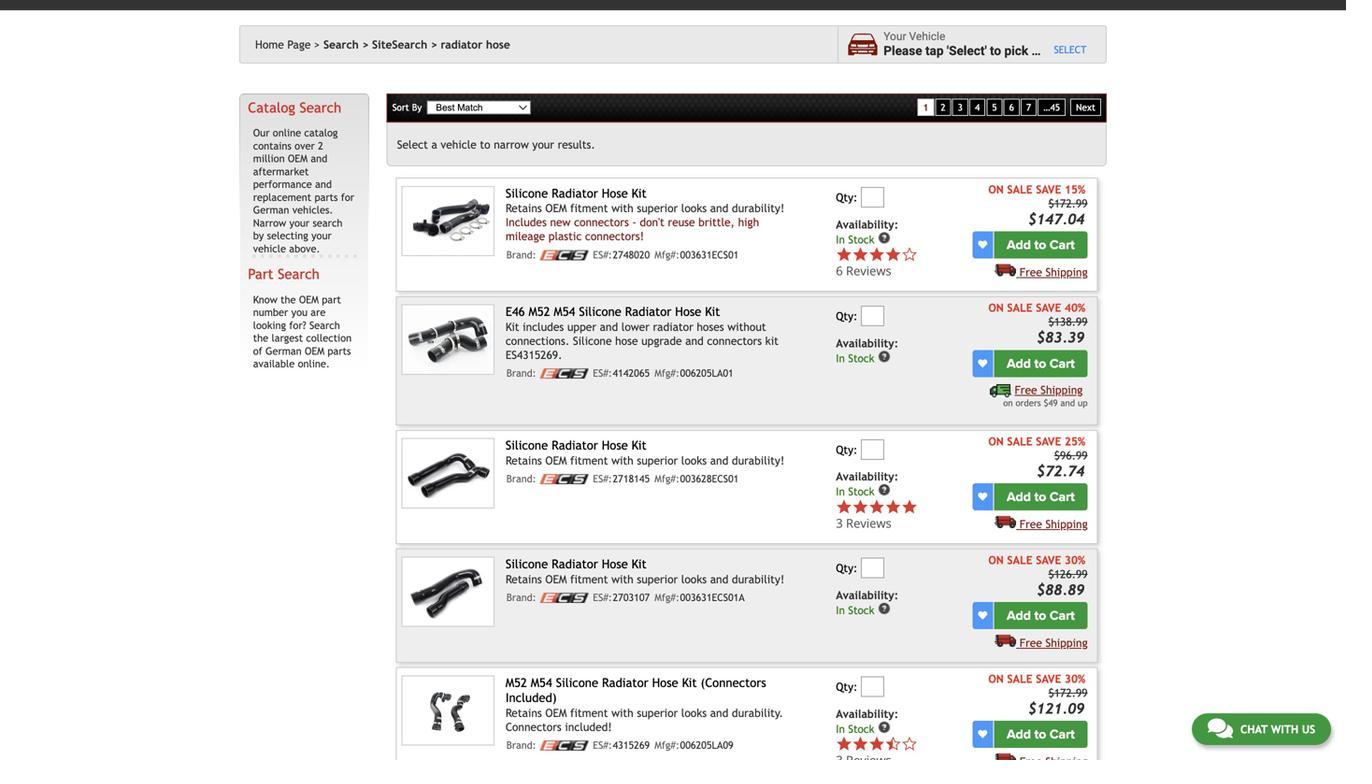 Task type: vqa. For each thing, say whether or not it's contained in the screenshot.
THE MODELS
no



Task type: locate. For each thing, give the bounding box(es) containing it.
parts inside know the oem part number you are looking for?  search the largest collection of german oem parts available online.
[[328, 345, 351, 357]]

stock
[[849, 233, 875, 246], [849, 352, 875, 365], [849, 486, 875, 498], [849, 604, 875, 617], [849, 723, 875, 736]]

ecs - corporate logo image for $72.74
[[540, 474, 588, 484]]

save inside the on sale save 25% $96.99 $72.74
[[1036, 435, 1062, 448]]

5 brand: from the top
[[507, 740, 536, 752]]

0 vertical spatial parts
[[315, 191, 338, 203]]

silicone radiator hose kit retains oem fitment with superior looks and durability! for $88.89
[[506, 557, 785, 586]]

1 vertical spatial german
[[266, 345, 302, 357]]

1 horizontal spatial a
[[1032, 44, 1039, 59]]

add to cart button up free shipping on orders $49 and up
[[994, 350, 1088, 377]]

0 vertical spatial a
[[1032, 44, 1039, 59]]

0 vertical spatial reviews
[[846, 262, 892, 279]]

2 vertical spatial free shipping
[[1020, 636, 1088, 650]]

cart down the $147.04
[[1050, 237, 1075, 253]]

add to cart button
[[994, 231, 1088, 259], [994, 350, 1088, 377], [994, 484, 1088, 511], [994, 602, 1088, 629], [994, 721, 1088, 748]]

ecs - corporate logo image left the 2703107
[[540, 593, 588, 603]]

2 reviews from the top
[[846, 515, 892, 531]]

1 link
[[918, 99, 935, 116]]

free up orders
[[1015, 383, 1038, 396]]

add to wish list image for $83.39
[[978, 359, 988, 368]]

add to cart down $88.89
[[1007, 608, 1075, 624]]

durability! up high
[[732, 202, 785, 215]]

0 vertical spatial star image
[[885, 246, 902, 263]]

brand: down connectors
[[507, 740, 536, 752]]

on for $147.04
[[989, 183, 1004, 196]]

m54 up upper
[[554, 305, 576, 319]]

5 add from the top
[[1007, 727, 1032, 742]]

hose for $72.74
[[602, 438, 628, 453]]

mfg#: right the 2703107
[[655, 592, 680, 604]]

star image
[[836, 246, 853, 263], [853, 246, 869, 263], [869, 246, 885, 263], [853, 499, 869, 515], [869, 499, 885, 515], [885, 499, 902, 515], [902, 499, 918, 515], [853, 736, 869, 752], [869, 736, 885, 752]]

es#2718145 - 003628ecs01 - silicone radiator hose kit  - retains oem fitment with superior looks and durability! - ecs - bmw image
[[401, 438, 495, 509]]

1 cart from the top
[[1050, 237, 1075, 253]]

add to cart button down the $147.04
[[994, 231, 1088, 259]]

0 horizontal spatial m52
[[506, 676, 527, 690]]

fitment up new
[[570, 202, 608, 215]]

0 vertical spatial german
[[253, 204, 289, 216]]

vehicle inside 'your vehicle please tap 'select' to pick a vehicle'
[[1042, 44, 1083, 59]]

1 vertical spatial m54
[[531, 676, 552, 690]]

3 add to cart from the top
[[1007, 489, 1075, 505]]

save up $138.99
[[1036, 301, 1062, 314]]

30% inside on sale save 30% $126.99 $88.89
[[1065, 554, 1086, 567]]

2 add to wish list image from the top
[[978, 359, 988, 368]]

5 sale from the top
[[1008, 672, 1033, 685]]

1 horizontal spatial m52
[[529, 305, 550, 319]]

fitment up es#: 2718145 mfg#: 003628ecs01
[[570, 454, 608, 467]]

m52 inside m52 m54 silicone radiator hose kit (connectors included) retains oem fitment with superior looks and durability. connectors included!
[[506, 676, 527, 690]]

retains inside "silicone radiator hose kit retains oem fitment with superior looks and durability! includes new connectors - don't reuse brittle, high mileage plastic connectors!"
[[506, 202, 542, 215]]

m52 m54 silicone radiator hose kit (connectors included) retains oem fitment with superior looks and durability. connectors included!
[[506, 676, 784, 734]]

2 ecs - corporate logo image from the top
[[540, 369, 588, 379]]

tap
[[926, 44, 944, 59]]

1 ecs - corporate logo image from the top
[[540, 250, 588, 260]]

search inside know the oem part number you are looking for?  search the largest collection of german oem parts available online.
[[310, 319, 340, 331]]

3 es#: from the top
[[593, 473, 612, 485]]

free inside free shipping on orders $49 and up
[[1015, 383, 1038, 396]]

ecs - corporate logo image
[[540, 250, 588, 260], [540, 369, 588, 379], [540, 474, 588, 484], [540, 593, 588, 603], [540, 741, 588, 751]]

1 add from the top
[[1007, 237, 1032, 253]]

1 vertical spatial 6
[[836, 262, 843, 279]]

4 fitment from the top
[[570, 707, 608, 720]]

fitment up es#: 2703107 mfg#: 003631ecs01a
[[570, 573, 608, 586]]

availability: in stock down 3 reviews
[[836, 589, 899, 617]]

save up $121.09
[[1036, 672, 1062, 685]]

free shipping image for $88.89
[[995, 634, 1017, 647]]

30% for $88.89
[[1065, 554, 1086, 567]]

2 vertical spatial star image
[[836, 736, 853, 752]]

question sign image
[[878, 484, 891, 497], [878, 602, 891, 615], [878, 721, 891, 734]]

vehicle inside our online catalog contains over 2 million oem and aftermarket performance and replacement parts for german vehicles. narrow your search by selecting your vehicle above.
[[253, 243, 286, 255]]

hose inside m52 m54 silicone radiator hose kit (connectors included) retains oem fitment with superior looks and durability. connectors included!
[[652, 676, 679, 690]]

german down the largest on the top left of the page
[[266, 345, 302, 357]]

0 horizontal spatial your
[[289, 217, 310, 229]]

free shipping image down on sale save 30% $172.99 $121.09
[[995, 753, 1017, 760]]

to down $72.74 on the bottom right of the page
[[1035, 489, 1047, 505]]

6 reviews link
[[836, 246, 969, 279], [836, 262, 918, 279]]

30% inside on sale save 30% $172.99 $121.09
[[1065, 672, 1086, 685]]

4 sale from the top
[[1008, 554, 1033, 567]]

0 vertical spatial 3
[[958, 102, 963, 113]]

0 vertical spatial silicone radiator hose kit link
[[506, 186, 647, 200]]

pick
[[1005, 44, 1029, 59]]

$172.99 inside on sale save 30% $172.99 $121.09
[[1049, 686, 1088, 699]]

superior down m52 m54 silicone radiator hose kit (connectors included) link at the bottom
[[637, 707, 678, 720]]

looks up 003628ecs01
[[682, 454, 707, 467]]

to down $121.09
[[1035, 727, 1047, 742]]

upgrade
[[642, 334, 682, 348]]

$96.99
[[1055, 449, 1088, 462]]

your vehicle please tap 'select' to pick a vehicle
[[884, 30, 1083, 59]]

1 horizontal spatial radiator
[[653, 320, 694, 333]]

add to cart for $121.09
[[1007, 727, 1075, 742]]

1 free shipping from the top
[[1020, 266, 1088, 279]]

3 free shipping image from the top
[[995, 753, 1017, 760]]

your
[[884, 30, 907, 43]]

in
[[836, 233, 845, 246], [836, 352, 845, 365], [836, 486, 845, 498], [836, 604, 845, 617], [836, 723, 845, 736]]

retains right the es#2703107 - 003631ecs01a - silicone radiator hose kit  - retains oem fitment with superior looks and durability! - ecs - bmw
[[506, 573, 542, 586]]

free shipping image
[[995, 516, 1017, 529], [995, 634, 1017, 647], [995, 753, 1017, 760]]

e46 m52 m54 silicone radiator hose kit link
[[506, 305, 720, 319]]

by
[[412, 102, 422, 113]]

silicone radiator hose kit retains oem fitment with superior looks and durability!
[[506, 438, 785, 467], [506, 557, 785, 586]]

2 superior from the top
[[637, 454, 678, 467]]

1 superior from the top
[[637, 202, 678, 215]]

1 silicone radiator hose kit retains oem fitment with superior looks and durability! from the top
[[506, 438, 785, 467]]

5 on from the top
[[989, 672, 1004, 685]]

1 vertical spatial reviews
[[846, 515, 892, 531]]

stock for $147.04
[[849, 233, 875, 246]]

on for $72.74
[[989, 435, 1004, 448]]

m54
[[554, 305, 576, 319], [531, 676, 552, 690]]

1 free shipping image from the top
[[995, 516, 1017, 529]]

2 looks from the top
[[682, 454, 707, 467]]

add up orders
[[1007, 356, 1032, 372]]

4 stock from the top
[[849, 604, 875, 617]]

free shipping for $72.74
[[1020, 518, 1088, 531]]

vehicle left narrow
[[441, 138, 477, 151]]

0 vertical spatial 30%
[[1065, 554, 1086, 567]]

fitment inside m52 m54 silicone radiator hose kit (connectors included) retains oem fitment with superior looks and durability. connectors included!
[[570, 707, 608, 720]]

2 retains from the top
[[506, 454, 542, 467]]

$72.74
[[1037, 463, 1085, 480]]

5 mfg#: from the top
[[655, 740, 680, 752]]

2 vertical spatial durability!
[[732, 573, 785, 586]]

with for $147.04
[[612, 202, 634, 215]]

0 horizontal spatial the
[[253, 332, 269, 344]]

chat
[[1241, 723, 1268, 736]]

0 vertical spatial silicone radiator hose kit retains oem fitment with superior looks and durability!
[[506, 438, 785, 467]]

0 horizontal spatial 3
[[836, 515, 843, 531]]

3 brand: from the top
[[507, 473, 536, 485]]

1 add to cart button from the top
[[994, 231, 1088, 259]]

connectors
[[506, 721, 562, 734]]

3 inside 3 reviews link
[[836, 515, 843, 531]]

2 silicone radiator hose kit link from the top
[[506, 438, 647, 453]]

4 superior from the top
[[637, 707, 678, 720]]

1 3 reviews link from the top
[[836, 499, 969, 531]]

connectors down without
[[707, 334, 762, 348]]

sale for $72.74
[[1008, 435, 1033, 448]]

radiator inside "silicone radiator hose kit retains oem fitment with superior looks and durability! includes new connectors - don't reuse brittle, high mileage plastic connectors!"
[[552, 186, 598, 200]]

radiator
[[441, 38, 483, 51], [653, 320, 694, 333]]

kit up hoses
[[705, 305, 720, 319]]

to
[[990, 44, 1002, 59], [480, 138, 491, 151], [1035, 237, 1047, 253], [1035, 356, 1047, 372], [1035, 489, 1047, 505], [1035, 608, 1047, 624], [1035, 727, 1047, 742]]

1 availability: in stock from the top
[[836, 218, 899, 246]]

free for $147.04
[[1020, 266, 1043, 279]]

m52 up includes
[[529, 305, 550, 319]]

$83.39
[[1037, 329, 1085, 346]]

catalog
[[248, 99, 295, 116]]

durability!
[[732, 202, 785, 215], [732, 454, 785, 467], [732, 573, 785, 586]]

1 question sign image from the top
[[878, 484, 891, 497]]

narrow
[[494, 138, 529, 151]]

save inside on sale save 30% $172.99 $121.09
[[1036, 672, 1062, 685]]

cart for $147.04
[[1050, 237, 1075, 253]]

0 vertical spatial 6
[[1010, 102, 1015, 113]]

1 horizontal spatial vehicle
[[441, 138, 477, 151]]

1 stock from the top
[[849, 233, 875, 246]]

add to cart button down $72.74 on the bottom right of the page
[[994, 484, 1088, 511]]

3 inside the 3 link
[[958, 102, 963, 113]]

0 horizontal spatial m54
[[531, 676, 552, 690]]

add to wish list image for $147.04
[[978, 240, 988, 250]]

vehicles.
[[292, 204, 333, 216]]

silicone radiator hose kit link up 2718145
[[506, 438, 647, 453]]

on for $88.89
[[989, 554, 1004, 567]]

2 vertical spatial vehicle
[[253, 243, 286, 255]]

hose
[[602, 186, 628, 200], [675, 305, 702, 319], [602, 438, 628, 453], [602, 557, 628, 571], [652, 676, 679, 690]]

1 add to cart from the top
[[1007, 237, 1075, 253]]

4 cart from the top
[[1050, 608, 1075, 624]]

shipping for $147.04
[[1046, 266, 1088, 279]]

availability: up 6 reviews
[[836, 218, 899, 231]]

on sale save 30% $126.99 $88.89
[[989, 554, 1088, 598]]

oem
[[288, 153, 308, 165], [546, 202, 567, 215], [299, 294, 319, 306], [305, 345, 325, 357], [546, 454, 567, 467], [546, 573, 567, 586], [546, 707, 567, 720]]

1 retains from the top
[[506, 202, 542, 215]]

m54 inside m52 m54 silicone radiator hose kit (connectors included) retains oem fitment with superior looks and durability. connectors included!
[[531, 676, 552, 690]]

sale inside "on sale save 15% $172.99 $147.04"
[[1008, 183, 1033, 196]]

1 horizontal spatial connectors
[[707, 334, 762, 348]]

cart down $121.09
[[1050, 727, 1075, 742]]

the up of
[[253, 332, 269, 344]]

brand: right the es#2703107 - 003631ecs01a - silicone radiator hose kit  - retains oem fitment with superior looks and durability! - ecs - bmw
[[507, 592, 536, 604]]

2 3 reviews link from the top
[[836, 515, 918, 531]]

looks up reuse
[[682, 202, 707, 215]]

3 add to wish list image from the top
[[978, 493, 988, 502]]

stock for $72.74
[[849, 486, 875, 498]]

to down the $147.04
[[1035, 237, 1047, 253]]

durability! up 003628ecs01
[[732, 454, 785, 467]]

with up 2718145
[[612, 454, 634, 467]]

performance
[[253, 178, 312, 190]]

1 es#: from the top
[[593, 249, 612, 261]]

question sign image up 3 reviews
[[878, 484, 891, 497]]

looks inside "silicone radiator hose kit retains oem fitment with superior looks and durability! includes new connectors - don't reuse brittle, high mileage plastic connectors!"
[[682, 202, 707, 215]]

silicone
[[506, 186, 548, 200], [579, 305, 622, 319], [573, 334, 612, 348], [506, 438, 548, 453], [506, 557, 548, 571], [556, 676, 599, 690]]

1 vertical spatial free shipping image
[[990, 385, 1012, 398]]

1 vertical spatial durability!
[[732, 454, 785, 467]]

free shipping on orders $49 and up
[[1004, 383, 1088, 408]]

silicone radiator hose kit retains oem fitment with superior looks and durability! up 2718145
[[506, 438, 785, 467]]

sitesearch
[[372, 38, 428, 51]]

0 vertical spatial question sign image
[[878, 484, 891, 497]]

brand: for $88.89
[[507, 592, 536, 604]]

6 reviews
[[836, 262, 892, 279]]

brand:
[[507, 249, 536, 261], [507, 368, 536, 379], [507, 473, 536, 485], [507, 592, 536, 604], [507, 740, 536, 752]]

1 vertical spatial your
[[289, 217, 310, 229]]

high
[[738, 216, 760, 229]]

for?
[[289, 319, 306, 331]]

vehicle
[[1042, 44, 1083, 59], [441, 138, 477, 151], [253, 243, 286, 255]]

0 vertical spatial the
[[281, 294, 296, 306]]

sale for $147.04
[[1008, 183, 1033, 196]]

5 ecs - corporate logo image from the top
[[540, 741, 588, 751]]

m54 inside e46 m52 m54 silicone radiator hose kit kit includes upper and lower radiator hoses without connections. silicone hose upgrade and connectors kit es4315269.
[[554, 305, 576, 319]]

free shipping image up on
[[990, 385, 1012, 398]]

your down search
[[312, 230, 332, 242]]

question sign image down 6 reviews
[[878, 350, 891, 363]]

2 30% from the top
[[1065, 672, 1086, 685]]

0 vertical spatial hose
[[486, 38, 510, 51]]

5 stock from the top
[[849, 723, 875, 736]]

0 horizontal spatial radiator
[[441, 38, 483, 51]]

1 vertical spatial vehicle
[[441, 138, 477, 151]]

and left up
[[1061, 398, 1076, 408]]

ecs - corporate logo image for $83.39
[[540, 369, 588, 379]]

hose up es#: 4315269 mfg#: 006205la09
[[652, 676, 679, 690]]

brand: for $147.04
[[507, 249, 536, 261]]

availability:
[[836, 218, 899, 231], [836, 336, 899, 350], [836, 470, 899, 483], [836, 589, 899, 602], [836, 707, 899, 720]]

availability: for $72.74
[[836, 470, 899, 483]]

0 horizontal spatial vehicle
[[253, 243, 286, 255]]

5 add to cart button from the top
[[994, 721, 1088, 748]]

1 vertical spatial empty star image
[[902, 736, 918, 752]]

None text field
[[861, 677, 885, 697]]

2 vertical spatial your
[[312, 230, 332, 242]]

4 on from the top
[[989, 554, 1004, 567]]

1 qty: from the top
[[836, 191, 858, 204]]

silicone radiator hose kit retains oem fitment with superior looks and durability! up the 2703107
[[506, 557, 785, 586]]

1 $172.99 from the top
[[1049, 197, 1088, 210]]

hose up hoses
[[675, 305, 702, 319]]

es#: 2718145 mfg#: 003628ecs01
[[593, 473, 739, 485]]

silicone up includes
[[506, 186, 548, 200]]

0 vertical spatial m52
[[529, 305, 550, 319]]

looks inside m52 m54 silicone radiator hose kit (connectors included) retains oem fitment with superior looks and durability. connectors included!
[[682, 707, 707, 720]]

1 vertical spatial silicone radiator hose kit retains oem fitment with superior looks and durability!
[[506, 557, 785, 586]]

e46 m52 m54 silicone radiator hose kit kit includes upper and lower radiator hoses without connections. silicone hose upgrade and connectors kit es4315269.
[[506, 305, 779, 362]]

search up collection
[[310, 319, 340, 331]]

silicone inside "silicone radiator hose kit retains oem fitment with superior looks and durability! includes new connectors - don't reuse brittle, high mileage plastic connectors!"
[[506, 186, 548, 200]]

radiator right sitesearch
[[441, 38, 483, 51]]

mfg#: down reuse
[[655, 249, 680, 261]]

30% up $126.99
[[1065, 554, 1086, 567]]

0 vertical spatial empty star image
[[902, 246, 918, 263]]

2 sale from the top
[[1008, 301, 1033, 314]]

1 in from the top
[[836, 233, 845, 246]]

add down "on sale save 15% $172.99 $147.04"
[[1007, 237, 1032, 253]]

0 vertical spatial $172.99
[[1049, 197, 1088, 210]]

question sign image
[[878, 231, 891, 244], [878, 350, 891, 363]]

cart for $83.39
[[1050, 356, 1075, 372]]

mfg#:
[[655, 249, 680, 261], [655, 368, 680, 379], [655, 473, 680, 485], [655, 592, 680, 604], [655, 740, 680, 752]]

2 save from the top
[[1036, 301, 1062, 314]]

e46
[[506, 305, 525, 319]]

empty star image
[[902, 246, 918, 263], [902, 736, 918, 752]]

sort
[[393, 102, 409, 113]]

1 horizontal spatial 2
[[941, 102, 946, 113]]

german inside our online catalog contains over 2 million oem and aftermarket performance and replacement parts for german vehicles. narrow your search by selecting your vehicle above.
[[253, 204, 289, 216]]

hose up connectors!
[[602, 186, 628, 200]]

save for $88.89
[[1036, 554, 1062, 567]]

3 free shipping from the top
[[1020, 636, 1088, 650]]

empty star image right 6 reviews
[[902, 246, 918, 263]]

003631ecs01a
[[680, 592, 745, 604]]

save
[[1036, 183, 1062, 196], [1036, 301, 1062, 314], [1036, 435, 1062, 448], [1036, 554, 1062, 567], [1036, 672, 1062, 685]]

1 add to wish list image from the top
[[978, 240, 988, 250]]

0 vertical spatial m54
[[554, 305, 576, 319]]

40%
[[1065, 301, 1086, 314]]

3 in from the top
[[836, 486, 845, 498]]

1 save from the top
[[1036, 183, 1062, 196]]

3 for 3
[[958, 102, 963, 113]]

superior for $147.04
[[637, 202, 678, 215]]

1 vertical spatial hose
[[615, 334, 638, 348]]

on sale save 40% $138.99 $83.39
[[989, 301, 1088, 346]]

2 vertical spatial free shipping image
[[995, 753, 1017, 760]]

on inside "on sale save 15% $172.99 $147.04"
[[989, 183, 1004, 196]]

add to wish list image
[[978, 240, 988, 250], [978, 359, 988, 368], [978, 493, 988, 502], [978, 611, 988, 621]]

free up on sale save 40% $138.99 $83.39
[[1020, 266, 1043, 279]]

1 brand: from the top
[[507, 249, 536, 261]]

5 availability: in stock from the top
[[836, 707, 899, 736]]

$88.89
[[1037, 582, 1085, 598]]

add to cart button down $88.89
[[994, 602, 1088, 629]]

silicone radiator hose kit retains oem fitment with superior looks and durability! for $72.74
[[506, 438, 785, 467]]

2 stock from the top
[[849, 352, 875, 365]]

5 availability: from the top
[[836, 707, 899, 720]]

1 horizontal spatial the
[[281, 294, 296, 306]]

save inside "on sale save 15% $172.99 $147.04"
[[1036, 183, 1062, 196]]

superior up es#: 2703107 mfg#: 003631ecs01a
[[637, 573, 678, 586]]

1 vertical spatial a
[[432, 138, 437, 151]]

sale inside on sale save 30% $126.99 $88.89
[[1008, 554, 1033, 567]]

2 mfg#: from the top
[[655, 368, 680, 379]]

superior inside "silicone radiator hose kit retains oem fitment with superior looks and durability! includes new connectors - don't reuse brittle, high mileage plastic connectors!"
[[637, 202, 678, 215]]

0 vertical spatial select
[[1054, 44, 1087, 55]]

free shipping image up on sale save 40% $138.99 $83.39
[[995, 263, 1017, 276]]

by
[[253, 230, 264, 242]]

3 sale from the top
[[1008, 435, 1033, 448]]

2 horizontal spatial vehicle
[[1042, 44, 1083, 59]]

4 add to cart from the top
[[1007, 608, 1075, 624]]

million
[[253, 153, 285, 165]]

hose up the 2703107
[[602, 557, 628, 571]]

free shipping image up on sale save 30% $126.99 $88.89
[[995, 516, 1017, 529]]

narrow
[[253, 217, 286, 229]]

part
[[248, 266, 274, 283]]

parts inside our online catalog contains over 2 million oem and aftermarket performance and replacement parts for german vehicles. narrow your search by selecting your vehicle above.
[[315, 191, 338, 203]]

1 durability! from the top
[[732, 202, 785, 215]]

1 vertical spatial silicone radiator hose kit link
[[506, 438, 647, 453]]

1 horizontal spatial 6
[[1010, 102, 1015, 113]]

ecs - corporate logo image for $88.89
[[540, 593, 588, 603]]

3 availability: from the top
[[836, 470, 899, 483]]

stock for $121.09
[[849, 723, 875, 736]]

availability: in stock up 6 reviews
[[836, 218, 899, 246]]

2 add from the top
[[1007, 356, 1032, 372]]

to down $88.89
[[1035, 608, 1047, 624]]

sale inside the on sale save 25% $96.99 $72.74
[[1008, 435, 1033, 448]]

retains up includes
[[506, 202, 542, 215]]

0 vertical spatial vehicle
[[1042, 44, 1083, 59]]

es#: down connectors!
[[593, 249, 612, 261]]

2 $172.99 from the top
[[1049, 686, 1088, 699]]

hose inside "silicone radiator hose kit retains oem fitment with superior looks and durability! includes new connectors - don't reuse brittle, high mileage plastic connectors!"
[[602, 186, 628, 200]]

cart
[[1050, 237, 1075, 253], [1050, 356, 1075, 372], [1050, 489, 1075, 505], [1050, 608, 1075, 624], [1050, 727, 1075, 742]]

durability! inside "silicone radiator hose kit retains oem fitment with superior looks and durability! includes new connectors - don't reuse brittle, high mileage plastic connectors!"
[[732, 202, 785, 215]]

fitment for $147.04
[[570, 202, 608, 215]]

free shipping image
[[995, 263, 1017, 276], [990, 385, 1012, 398]]

kit
[[632, 186, 647, 200], [705, 305, 720, 319], [506, 320, 520, 333], [632, 438, 647, 453], [632, 557, 647, 571], [682, 676, 697, 690]]

2 question sign image from the top
[[878, 350, 891, 363]]

$172.99 inside "on sale save 15% $172.99 $147.04"
[[1049, 197, 1088, 210]]

0 vertical spatial free shipping image
[[995, 516, 1017, 529]]

kit up -
[[632, 186, 647, 200]]

0 vertical spatial connectors
[[574, 216, 629, 229]]

on inside the on sale save 25% $96.99 $72.74
[[989, 435, 1004, 448]]

4 retains from the top
[[506, 707, 542, 720]]

sort by
[[393, 102, 422, 113]]

looking
[[253, 319, 286, 331]]

0 horizontal spatial 2
[[318, 140, 323, 152]]

cart down $88.89
[[1050, 608, 1075, 624]]

2 cart from the top
[[1050, 356, 1075, 372]]

shipping down $88.89
[[1046, 636, 1088, 650]]

included!
[[565, 721, 612, 734]]

1 30% from the top
[[1065, 554, 1086, 567]]

star image inside the 6 reviews link
[[885, 246, 902, 263]]

brand: for $83.39
[[507, 368, 536, 379]]

2 horizontal spatial your
[[533, 138, 555, 151]]

online.
[[298, 358, 330, 370]]

1 6 reviews link from the top
[[836, 246, 969, 279]]

None text field
[[861, 187, 885, 208], [861, 306, 885, 326], [861, 439, 885, 460], [861, 558, 885, 579], [861, 187, 885, 208], [861, 306, 885, 326], [861, 439, 885, 460], [861, 558, 885, 579]]

3 stock from the top
[[849, 486, 875, 498]]

4 add to cart button from the top
[[994, 602, 1088, 629]]

5 cart from the top
[[1050, 727, 1075, 742]]

hose inside e46 m52 m54 silicone radiator hose kit kit includes upper and lower radiator hoses without connections. silicone hose upgrade and connectors kit es4315269.
[[615, 334, 638, 348]]

es#: for $72.74
[[593, 473, 612, 485]]

silicone radiator hose kit link
[[506, 186, 647, 200], [506, 438, 647, 453], [506, 557, 647, 571]]

2 brand: from the top
[[507, 368, 536, 379]]

save up $96.99
[[1036, 435, 1062, 448]]

2 on from the top
[[989, 301, 1004, 314]]

2 qty: from the top
[[836, 309, 858, 323]]

2 link
[[936, 99, 952, 116]]

0 vertical spatial free shipping
[[1020, 266, 1088, 279]]

with inside "silicone radiator hose kit retains oem fitment with superior looks and durability! includes new connectors - don't reuse brittle, high mileage plastic connectors!"
[[612, 202, 634, 215]]

save inside on sale save 40% $138.99 $83.39
[[1036, 301, 1062, 314]]

qty: for $72.74
[[836, 443, 858, 456]]

brand: down mileage
[[507, 249, 536, 261]]

2 availability: from the top
[[836, 336, 899, 350]]

4 add to wish list image from the top
[[978, 611, 988, 621]]

3 cart from the top
[[1050, 489, 1075, 505]]

fitment for $88.89
[[570, 573, 608, 586]]

1 reviews from the top
[[846, 262, 892, 279]]

availability: down 3 reviews
[[836, 589, 899, 602]]

2 vertical spatial silicone radiator hose kit link
[[506, 557, 647, 571]]

to left pick
[[990, 44, 1002, 59]]

m54 up included) on the bottom of the page
[[531, 676, 552, 690]]

availability: in stock down 6 reviews
[[836, 336, 899, 365]]

availability: up 3 reviews
[[836, 470, 899, 483]]

free shipping for $88.89
[[1020, 636, 1088, 650]]

1 vertical spatial select
[[397, 138, 428, 151]]

with
[[612, 202, 634, 215], [612, 454, 634, 467], [612, 573, 634, 586], [612, 707, 634, 720], [1272, 723, 1299, 736]]

superior for $72.74
[[637, 454, 678, 467]]

1 availability: from the top
[[836, 218, 899, 231]]

2 free shipping image from the top
[[995, 634, 1017, 647]]

6
[[1010, 102, 1015, 113], [836, 262, 843, 279]]

3 add to cart button from the top
[[994, 484, 1088, 511]]

qty:
[[836, 191, 858, 204], [836, 309, 858, 323], [836, 443, 858, 456], [836, 562, 858, 575], [836, 680, 858, 693]]

0 vertical spatial radiator
[[441, 38, 483, 51]]

retains down included) on the bottom of the page
[[506, 707, 542, 720]]

1 vertical spatial connectors
[[707, 334, 762, 348]]

1 horizontal spatial 3
[[958, 102, 963, 113]]

0 vertical spatial free shipping image
[[995, 263, 1017, 276]]

1 vertical spatial free shipping image
[[995, 634, 1017, 647]]

hose for $147.04
[[602, 186, 628, 200]]

radiator inside e46 m52 m54 silicone radiator hose kit kit includes upper and lower radiator hoses without connections. silicone hose upgrade and connectors kit es4315269.
[[653, 320, 694, 333]]

es#4315269 - 006205la09 - m52 m54 silicone radiator hose kit (connectors included) - retains oem fitment with superior looks and durability. connectors included! - ecs - bmw image
[[401, 676, 495, 746]]

brand: down es4315269.
[[507, 368, 536, 379]]

0 vertical spatial durability!
[[732, 202, 785, 215]]

0 horizontal spatial 6
[[836, 262, 843, 279]]

looks up 003631ecs01a
[[682, 573, 707, 586]]

0 horizontal spatial hose
[[486, 38, 510, 51]]

sale inside on sale save 40% $138.99 $83.39
[[1008, 301, 1033, 314]]

1 vertical spatial $172.99
[[1049, 686, 1088, 699]]

0 vertical spatial question sign image
[[878, 231, 891, 244]]

add to wish list image
[[978, 730, 988, 739]]

ecs - corporate logo image for $147.04
[[540, 250, 588, 260]]

silicone up included!
[[556, 676, 599, 690]]

your
[[533, 138, 555, 151], [289, 217, 310, 229], [312, 230, 332, 242]]

retains right es#2718145 - 003628ecs01 - silicone radiator hose kit  - retains oem fitment with superior looks and durability! - ecs - bmw
[[506, 454, 542, 467]]

connectors inside e46 m52 m54 silicone radiator hose kit kit includes upper and lower radiator hoses without connections. silicone hose upgrade and connectors kit es4315269.
[[707, 334, 762, 348]]

1 vertical spatial 3
[[836, 515, 843, 531]]

add for $121.09
[[1007, 727, 1032, 742]]

1 vertical spatial free shipping
[[1020, 518, 1088, 531]]

save for $121.09
[[1036, 672, 1062, 685]]

2 free shipping from the top
[[1020, 518, 1088, 531]]

2 vertical spatial question sign image
[[878, 721, 891, 734]]

1 horizontal spatial your
[[312, 230, 332, 242]]

$172.99 up $121.09
[[1049, 686, 1088, 699]]

are
[[311, 306, 326, 319]]

1 vertical spatial question sign image
[[878, 350, 891, 363]]

free for $72.74
[[1020, 518, 1043, 531]]

$172.99 for $147.04
[[1049, 197, 1088, 210]]

1 vertical spatial question sign image
[[878, 602, 891, 615]]

fitment inside "silicone radiator hose kit retains oem fitment with superior looks and durability! includes new connectors - don't reuse brittle, high mileage plastic connectors!"
[[570, 202, 608, 215]]

add to cart for $72.74
[[1007, 489, 1075, 505]]

search
[[313, 217, 343, 229]]

on for $83.39
[[989, 301, 1004, 314]]

on inside on sale save 30% $172.99 $121.09
[[989, 672, 1004, 685]]

4 add from the top
[[1007, 608, 1032, 624]]

availability: in stock
[[836, 218, 899, 246], [836, 336, 899, 365], [836, 470, 899, 498], [836, 589, 899, 617], [836, 707, 899, 736]]

add for $147.04
[[1007, 237, 1032, 253]]

add for $88.89
[[1007, 608, 1032, 624]]

1 vertical spatial 2
[[318, 140, 323, 152]]

add down the on sale save 25% $96.99 $72.74 at the right bottom
[[1007, 489, 1032, 505]]

1 vertical spatial star image
[[836, 499, 853, 515]]

silicone radiator hose kit link up the 2703107
[[506, 557, 647, 571]]

3
[[958, 102, 963, 113], [836, 515, 843, 531]]

es#:
[[593, 249, 612, 261], [593, 368, 612, 379], [593, 473, 612, 485], [593, 592, 612, 604], [593, 740, 612, 752]]

0 horizontal spatial a
[[432, 138, 437, 151]]

add to cart for $88.89
[[1007, 608, 1075, 624]]

4 looks from the top
[[682, 707, 707, 720]]

parts up vehicles.
[[315, 191, 338, 203]]

1 vertical spatial m52
[[506, 676, 527, 690]]

1 horizontal spatial m54
[[554, 305, 576, 319]]

with for $72.74
[[612, 454, 634, 467]]

availability: in stock up half star icon at the bottom of the page
[[836, 707, 899, 736]]

30% up $121.09
[[1065, 672, 1086, 685]]

radiator for $147.04
[[552, 186, 598, 200]]

0 horizontal spatial connectors
[[574, 216, 629, 229]]

1 vertical spatial 30%
[[1065, 672, 1086, 685]]

next link
[[1071, 99, 1102, 116]]

us
[[1303, 723, 1316, 736]]

with up the 2703107
[[612, 573, 634, 586]]

1 horizontal spatial select
[[1054, 44, 1087, 55]]

2 durability! from the top
[[732, 454, 785, 467]]

es#: for $88.89
[[593, 592, 612, 604]]

es#: left 2718145
[[593, 473, 612, 485]]

mfg#: for $83.39
[[655, 368, 680, 379]]

1 mfg#: from the top
[[655, 249, 680, 261]]

with down m52 m54 silicone radiator hose kit (connectors included) link at the bottom
[[612, 707, 634, 720]]

and up brittle,
[[711, 202, 729, 215]]

add to cart button down $121.09
[[994, 721, 1088, 748]]

with for $88.89
[[612, 573, 634, 586]]

1 vertical spatial parts
[[328, 345, 351, 357]]

es#: 4315269 mfg#: 006205la09
[[593, 740, 734, 752]]

availability: for $121.09
[[836, 707, 899, 720]]

star image
[[885, 246, 902, 263], [836, 499, 853, 515], [836, 736, 853, 752]]

on inside on sale save 40% $138.99 $83.39
[[989, 301, 1004, 314]]

shipping for $72.74
[[1046, 518, 1088, 531]]

shipping up $126.99
[[1046, 518, 1088, 531]]

3 question sign image from the top
[[878, 721, 891, 734]]

save inside on sale save 30% $126.99 $88.89
[[1036, 554, 1062, 567]]

add to cart for $83.39
[[1007, 356, 1075, 372]]

3 fitment from the top
[[570, 573, 608, 586]]

3 for 3 reviews
[[836, 515, 843, 531]]

2 fitment from the top
[[570, 454, 608, 467]]

on inside on sale save 30% $126.99 $88.89
[[989, 554, 1004, 567]]

3 on from the top
[[989, 435, 1004, 448]]

question sign image down 3 reviews
[[878, 602, 891, 615]]

1 horizontal spatial hose
[[615, 334, 638, 348]]

free shipping image for $72.74
[[995, 516, 1017, 529]]

1 vertical spatial radiator
[[653, 320, 694, 333]]

qty: for $83.39
[[836, 309, 858, 323]]

sale inside on sale save 30% $172.99 $121.09
[[1008, 672, 1033, 685]]

question sign image up half star icon at the bottom of the page
[[878, 721, 891, 734]]

0 horizontal spatial select
[[397, 138, 428, 151]]

2 add to cart button from the top
[[994, 350, 1088, 377]]

fitment
[[570, 202, 608, 215], [570, 454, 608, 467], [570, 573, 608, 586], [570, 707, 608, 720]]



Task type: describe. For each thing, give the bounding box(es) containing it.
select a vehicle to narrow your results.
[[397, 138, 596, 151]]

save for $147.04
[[1036, 183, 1062, 196]]

included)
[[506, 691, 557, 705]]

free shipping image for $121.09
[[995, 753, 1017, 760]]

7
[[1027, 102, 1032, 113]]

above.
[[289, 243, 320, 255]]

you
[[291, 306, 308, 319]]

know the oem part number you are looking for?  search the largest collection of german oem parts available online.
[[253, 294, 352, 370]]

0 vertical spatial your
[[533, 138, 555, 151]]

0 vertical spatial 2
[[941, 102, 946, 113]]

number
[[253, 306, 288, 319]]

know
[[253, 294, 278, 306]]

es#2748020 - 003631ecs01 -  silicone radiator hose kit - retains oem fitment with superior looks and durability! - ecs - bmw image
[[401, 186, 495, 256]]

shipping for $88.89
[[1046, 636, 1088, 650]]

6 link
[[1004, 99, 1020, 116]]

4 in from the top
[[836, 604, 845, 617]]

1
[[923, 102, 929, 113]]

question sign image for $72.74
[[878, 484, 891, 497]]

fitment for $72.74
[[570, 454, 608, 467]]

catalog
[[304, 127, 338, 139]]

qty: for $121.09
[[836, 680, 858, 693]]

search right "page"
[[324, 38, 359, 51]]

comments image
[[1208, 717, 1233, 740]]

2 empty star image from the top
[[902, 736, 918, 752]]

radiator for $72.74
[[552, 438, 598, 453]]

add to cart button for $147.04
[[994, 231, 1088, 259]]

5 link
[[987, 99, 1003, 116]]

'select'
[[947, 44, 987, 59]]

over
[[295, 140, 315, 152]]

25%
[[1065, 435, 1086, 448]]

select link
[[1054, 44, 1087, 56]]

4315269
[[613, 740, 650, 752]]

aftermarket
[[253, 165, 309, 178]]

4 link
[[970, 99, 986, 116]]

2 inside our online catalog contains over 2 million oem and aftermarket performance and replacement parts for german vehicles. narrow your search by selecting your vehicle above.
[[318, 140, 323, 152]]

…45 link
[[1038, 99, 1066, 116]]

and down hoses
[[686, 334, 704, 348]]

to for $121.09
[[1035, 727, 1047, 742]]

of
[[253, 345, 263, 357]]

select for select a vehicle to narrow your results.
[[397, 138, 428, 151]]

upper
[[568, 320, 597, 333]]

and up 003631ecs01a
[[711, 573, 729, 586]]

silicone up upper
[[579, 305, 622, 319]]

006205la01
[[680, 368, 734, 379]]

and up 003628ecs01
[[711, 454, 729, 467]]

connectors!
[[585, 230, 644, 243]]

availability: in stock for $147.04
[[836, 218, 899, 246]]

please
[[884, 44, 923, 59]]

7 link
[[1021, 99, 1037, 116]]

in for $147.04
[[836, 233, 845, 246]]

looks for $88.89
[[682, 573, 707, 586]]

reviews for 6 reviews
[[846, 262, 892, 279]]

new
[[550, 216, 571, 229]]

lower
[[622, 320, 650, 333]]

chat with us link
[[1192, 714, 1332, 745]]

and inside m52 m54 silicone radiator hose kit (connectors included) retains oem fitment with superior looks and durability. connectors included!
[[711, 707, 729, 720]]

add to wish list image for $72.74
[[978, 493, 988, 502]]

silicone radiator hose kit link for 6 reviews
[[506, 186, 647, 200]]

superior inside m52 m54 silicone radiator hose kit (connectors included) retains oem fitment with superior looks and durability. connectors included!
[[637, 707, 678, 720]]

mileage
[[506, 230, 545, 243]]

add to cart button for $83.39
[[994, 350, 1088, 377]]

kit inside "silicone radiator hose kit retains oem fitment with superior looks and durability! includes new connectors - don't reuse brittle, high mileage plastic connectors!"
[[632, 186, 647, 200]]

radiator hose
[[441, 38, 510, 51]]

to for $147.04
[[1035, 237, 1047, 253]]

radiator inside e46 m52 m54 silicone radiator hose kit kit includes upper and lower radiator hoses without connections. silicone hose upgrade and connectors kit es4315269.
[[625, 305, 672, 319]]

2703107
[[613, 592, 650, 604]]

mfg#: for $147.04
[[655, 249, 680, 261]]

3 silicone radiator hose kit link from the top
[[506, 557, 647, 571]]

cart for $88.89
[[1050, 608, 1075, 624]]

home page
[[255, 38, 311, 51]]

availability: in stock for $72.74
[[836, 470, 899, 498]]

hose inside e46 m52 m54 silicone radiator hose kit kit includes upper and lower radiator hoses without connections. silicone hose upgrade and connectors kit es4315269.
[[675, 305, 702, 319]]

availability: in stock for $121.09
[[836, 707, 899, 736]]

003631ecs01
[[680, 249, 739, 261]]

and inside "silicone radiator hose kit retains oem fitment with superior looks and durability! includes new connectors - don't reuse brittle, high mileage plastic connectors!"
[[711, 202, 729, 215]]

part
[[322, 294, 341, 306]]

6 for 6
[[1010, 102, 1015, 113]]

orders
[[1016, 398, 1041, 408]]

$121.09
[[1029, 700, 1085, 717]]

search down above.
[[278, 266, 320, 283]]

to inside 'your vehicle please tap 'select' to pick a vehicle'
[[990, 44, 1002, 59]]

free shipping image for $83.39
[[990, 385, 1012, 398]]

on for $121.09
[[989, 672, 1004, 685]]

1 vertical spatial the
[[253, 332, 269, 344]]

silicone down upper
[[573, 334, 612, 348]]

sale for $88.89
[[1008, 554, 1033, 567]]

online
[[273, 127, 301, 139]]

connectors inside "silicone radiator hose kit retains oem fitment with superior looks and durability! includes new connectors - don't reuse brittle, high mileage plastic connectors!"
[[574, 216, 629, 229]]

largest
[[272, 332, 303, 344]]

es#2703107 - 003631ecs01a - silicone radiator hose kit  - retains oem fitment with superior looks and durability! - ecs - bmw image
[[401, 557, 495, 627]]

free for $88.89
[[1020, 636, 1043, 650]]

on
[[1004, 398, 1013, 408]]

kit up 2718145
[[632, 438, 647, 453]]

oem inside our online catalog contains over 2 million oem and aftermarket performance and replacement parts for german vehicles. narrow your search by selecting your vehicle above.
[[288, 153, 308, 165]]

add to cart for $147.04
[[1007, 237, 1075, 253]]

plastic
[[549, 230, 582, 243]]

looks for $72.74
[[682, 454, 707, 467]]

2718145
[[613, 473, 650, 485]]

3 reviews
[[836, 515, 892, 531]]

2 question sign image from the top
[[878, 602, 891, 615]]

qty: for $147.04
[[836, 191, 858, 204]]

4 availability: from the top
[[836, 589, 899, 602]]

$138.99
[[1049, 315, 1088, 328]]

selecting
[[267, 230, 308, 242]]

3 link
[[953, 99, 969, 116]]

m52 inside e46 m52 m54 silicone radiator hose kit kit includes upper and lower radiator hoses without connections. silicone hose upgrade and connectors kit es4315269.
[[529, 305, 550, 319]]

es#4142065 - 006205la01 - e46 m52 m54 silicone radiator hose kit  - kit includes upper and lower radiator hoses without connections. silicone hose upgrade and connectors kit es4315269. - ecs - bmw image
[[401, 305, 495, 375]]

to left narrow
[[480, 138, 491, 151]]

silicone radiator hose kit retains oem fitment with superior looks and durability! includes new connectors - don't reuse brittle, high mileage plastic connectors!
[[506, 186, 785, 243]]

radiator for $88.89
[[552, 557, 598, 571]]

a inside 'your vehicle please tap 'select' to pick a vehicle'
[[1032, 44, 1039, 59]]

003628ecs01
[[680, 473, 739, 485]]

and down e46 m52 m54 silicone radiator hose kit link
[[600, 320, 618, 333]]

brand: for $72.74
[[507, 473, 536, 485]]

sale for $121.09
[[1008, 672, 1033, 685]]

2 in from the top
[[836, 352, 845, 365]]

looks for $147.04
[[682, 202, 707, 215]]

our
[[253, 127, 270, 139]]

search up catalog
[[300, 99, 342, 116]]

mfg#: for $72.74
[[655, 473, 680, 485]]

shipping inside free shipping on orders $49 and up
[[1041, 383, 1083, 396]]

and inside free shipping on orders $49 and up
[[1061, 398, 1076, 408]]

mfg#: for $88.89
[[655, 592, 680, 604]]

4
[[975, 102, 980, 113]]

sale for $83.39
[[1008, 301, 1033, 314]]

2 availability: in stock from the top
[[836, 336, 899, 365]]

in for $121.09
[[836, 723, 845, 736]]

es#: for $147.04
[[593, 249, 612, 261]]

and down over
[[311, 153, 328, 165]]

vehicle
[[910, 30, 946, 43]]

up
[[1078, 398, 1088, 408]]

cart for $72.74
[[1050, 489, 1075, 505]]

half star image
[[885, 736, 902, 752]]

star image inside 3 reviews link
[[836, 499, 853, 515]]

2 6 reviews link from the top
[[836, 262, 918, 279]]

30% for $121.09
[[1065, 672, 1086, 685]]

question sign image for $121.09
[[878, 721, 891, 734]]

1 empty star image from the top
[[902, 246, 918, 263]]

on sale save 25% $96.99 $72.74
[[989, 435, 1088, 480]]

availability: for $147.04
[[836, 218, 899, 231]]

hose for $88.89
[[602, 557, 628, 571]]

kit down 'e46'
[[506, 320, 520, 333]]

es#: 4142065 mfg#: 006205la01
[[593, 368, 734, 379]]

without
[[728, 320, 767, 333]]

and up vehicles.
[[315, 178, 332, 190]]

…45
[[1044, 102, 1061, 113]]

add to wish list image for $88.89
[[978, 611, 988, 621]]

with inside m52 m54 silicone radiator hose kit (connectors included) retains oem fitment with superior looks and durability. connectors included!
[[612, 707, 634, 720]]

kit up the 2703107
[[632, 557, 647, 571]]

006205la09
[[680, 740, 734, 752]]

chat with us
[[1241, 723, 1316, 736]]

on sale save 30% $172.99 $121.09
[[989, 672, 1088, 717]]

save for $72.74
[[1036, 435, 1062, 448]]

home
[[255, 38, 284, 51]]

durability! for 6 reviews
[[732, 202, 785, 215]]

4 availability: in stock from the top
[[836, 589, 899, 617]]

add for $72.74
[[1007, 489, 1032, 505]]

to for $72.74
[[1035, 489, 1047, 505]]

connections.
[[506, 334, 570, 348]]

$126.99
[[1049, 568, 1088, 581]]

qty: for $88.89
[[836, 562, 858, 575]]

with left us
[[1272, 723, 1299, 736]]

silicone right es#2718145 - 003628ecs01 - silicone radiator hose kit  - retains oem fitment with superior looks and durability! - ecs - bmw
[[506, 438, 548, 453]]

home page link
[[255, 38, 320, 51]]

on sale save 15% $172.99 $147.04
[[989, 183, 1088, 228]]

free shipping image for $147.04
[[995, 263, 1017, 276]]

5 es#: from the top
[[593, 740, 612, 752]]

our online catalog contains over 2 million oem and aftermarket performance and replacement parts for german vehicles. narrow your search by selecting your vehicle above.
[[253, 127, 354, 255]]

-
[[633, 216, 637, 229]]

for
[[341, 191, 354, 203]]

oem inside "silicone radiator hose kit retains oem fitment with superior looks and durability! includes new connectors - don't reuse brittle, high mileage plastic connectors!"
[[546, 202, 567, 215]]

add for $83.39
[[1007, 356, 1032, 372]]

1 question sign image from the top
[[878, 231, 891, 244]]

radiator inside m52 m54 silicone radiator hose kit (connectors included) retains oem fitment with superior looks and durability. connectors included!
[[602, 676, 649, 690]]

german inside know the oem part number you are looking for?  search the largest collection of german oem parts available online.
[[266, 345, 302, 357]]

to for $83.39
[[1035, 356, 1047, 372]]

add to cart button for $121.09
[[994, 721, 1088, 748]]

reviews for 3 reviews
[[846, 515, 892, 531]]

free shipping for $147.04
[[1020, 266, 1088, 279]]

silicone right the es#2703107 - 003631ecs01a - silicone radiator hose kit  - retains oem fitment with superior looks and durability! - ecs - bmw
[[506, 557, 548, 571]]

silicone inside m52 m54 silicone radiator hose kit (connectors included) retains oem fitment with superior looks and durability. connectors included!
[[556, 676, 599, 690]]

3 durability! from the top
[[732, 573, 785, 586]]

2748020
[[613, 249, 650, 261]]

6 for 6 reviews
[[836, 262, 843, 279]]

silicone radiator hose kit link for 3 reviews
[[506, 438, 647, 453]]

es4315269.
[[506, 348, 563, 362]]

durability! for 3 reviews
[[732, 454, 785, 467]]

retains for $88.89
[[506, 573, 542, 586]]

retains for $72.74
[[506, 454, 542, 467]]

available
[[253, 358, 295, 370]]

es#: 2703107 mfg#: 003631ecs01a
[[593, 592, 745, 604]]

kit inside m52 m54 silicone radiator hose kit (connectors included) retains oem fitment with superior looks and durability. connectors included!
[[682, 676, 697, 690]]

brittle,
[[699, 216, 735, 229]]

es#: for $83.39
[[593, 368, 612, 379]]

cart for $121.09
[[1050, 727, 1075, 742]]

oem inside m52 m54 silicone radiator hose kit (connectors included) retains oem fitment with superior looks and durability. connectors included!
[[546, 707, 567, 720]]

contains
[[253, 140, 292, 152]]

$172.99 for $121.09
[[1049, 686, 1088, 699]]

durability.
[[732, 707, 784, 720]]

add to cart button for $72.74
[[994, 484, 1088, 511]]

retains inside m52 m54 silicone radiator hose kit (connectors included) retains oem fitment with superior looks and durability. connectors included!
[[506, 707, 542, 720]]



